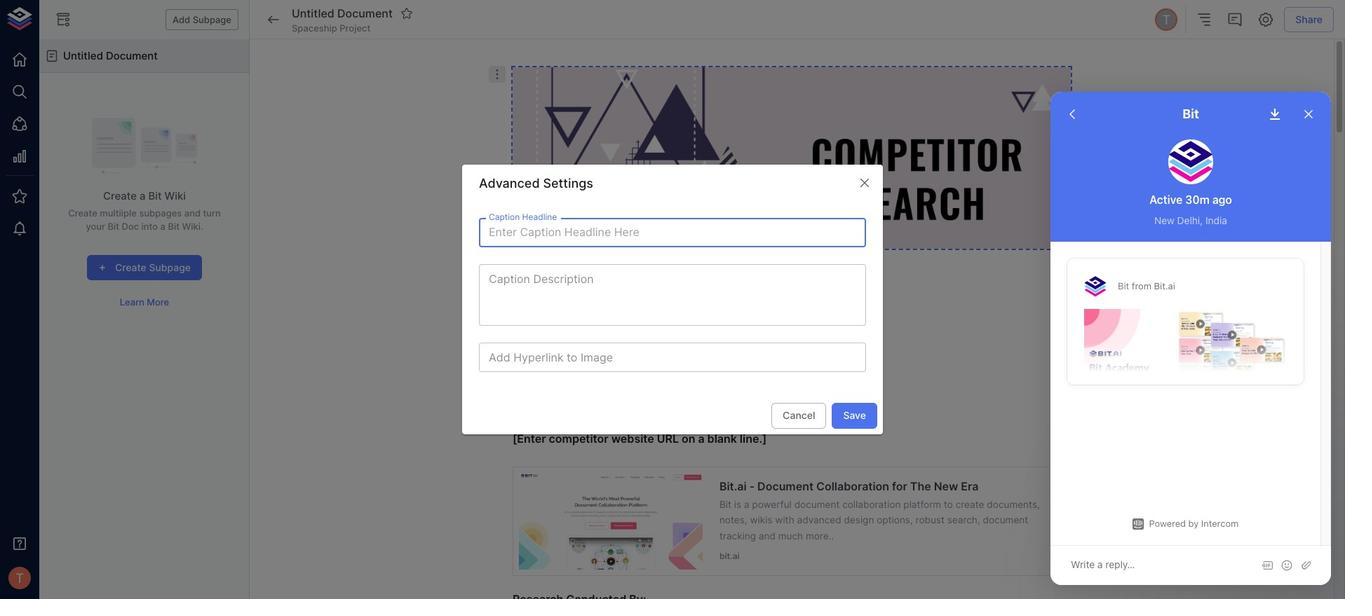 Task type: locate. For each thing, give the bounding box(es) containing it.
t
[[1163, 12, 1171, 27], [16, 571, 24, 586]]

Caption Headline text field
[[479, 218, 866, 248]]

create up your
[[68, 208, 97, 219]]

0 vertical spatial a
[[140, 189, 146, 203]]

add
[[173, 14, 190, 25]]

untitled up spaceship
[[292, 6, 334, 20]]

0 horizontal spatial untitled
[[63, 49, 103, 62]]

share button
[[1284, 7, 1334, 32]]

1 horizontal spatial a
[[160, 221, 166, 232]]

1 horizontal spatial subpage
[[193, 14, 231, 25]]

untitled document up spaceship project
[[292, 6, 393, 20]]

1 vertical spatial untitled
[[63, 49, 103, 62]]

document
[[337, 6, 393, 20], [106, 49, 158, 62]]

headline
[[522, 212, 557, 222]]

subpage right add
[[193, 14, 231, 25]]

cancel
[[783, 410, 815, 422]]

untitled inside untitled document link
[[63, 49, 103, 62]]

subpage
[[193, 14, 231, 25], [149, 261, 191, 273]]

create inside button
[[115, 261, 146, 273]]

untitled document down hide wiki icon
[[63, 49, 158, 62]]

create for subpage
[[115, 261, 146, 273]]

0 horizontal spatial t
[[16, 571, 24, 586]]

learn more button
[[116, 292, 173, 314]]

more
[[147, 297, 169, 308]]

0 vertical spatial document
[[337, 6, 393, 20]]

create up learn
[[115, 261, 146, 273]]

t button
[[1153, 6, 1180, 33], [4, 563, 35, 594]]

multiiple
[[100, 208, 137, 219]]

bit down subpages
[[168, 221, 180, 232]]

untitled document
[[292, 6, 393, 20], [63, 49, 158, 62]]

0 horizontal spatial subpage
[[149, 261, 191, 273]]

0 vertical spatial untitled
[[292, 6, 334, 20]]

1 horizontal spatial bit
[[148, 189, 162, 203]]

1 horizontal spatial untitled document
[[292, 6, 393, 20]]

advanced settings dialog
[[462, 165, 883, 435]]

0 vertical spatial create
[[103, 189, 137, 203]]

2 vertical spatial create
[[115, 261, 146, 273]]

advanced
[[479, 176, 540, 191]]

untitled down hide wiki icon
[[63, 49, 103, 62]]

into
[[141, 221, 158, 232]]

bit up subpages
[[148, 189, 162, 203]]

bit
[[148, 189, 162, 203], [108, 221, 119, 232], [168, 221, 180, 232]]

subpage inside button
[[193, 14, 231, 25]]

table of contents image
[[1196, 11, 1213, 28]]

learn
[[120, 297, 144, 308]]

0 horizontal spatial a
[[140, 189, 146, 203]]

0 vertical spatial subpage
[[193, 14, 231, 25]]

0 horizontal spatial bit
[[108, 221, 119, 232]]

1 horizontal spatial document
[[337, 6, 393, 20]]

a
[[140, 189, 146, 203], [160, 221, 166, 232]]

a up subpages
[[140, 189, 146, 203]]

subpage up more
[[149, 261, 191, 273]]

create up multiiple
[[103, 189, 137, 203]]

1 vertical spatial t button
[[4, 563, 35, 594]]

a down subpages
[[160, 221, 166, 232]]

create subpage button
[[87, 255, 202, 281]]

create
[[103, 189, 137, 203], [68, 208, 97, 219], [115, 261, 146, 273]]

spaceship project link
[[292, 22, 371, 34]]

0 vertical spatial t button
[[1153, 6, 1180, 33]]

0 vertical spatial t
[[1163, 12, 1171, 27]]

create a bit wiki create multiiple subpages and turn your bit doc into a bit wiki.
[[68, 189, 221, 232]]

bit down multiiple
[[108, 221, 119, 232]]

spaceship project
[[292, 22, 371, 34]]

untitled
[[292, 6, 334, 20], [63, 49, 103, 62]]

save
[[843, 410, 866, 422]]

wiki.
[[182, 221, 203, 232]]

caption
[[489, 212, 520, 222]]

1 horizontal spatial t button
[[1153, 6, 1180, 33]]

1 vertical spatial subpage
[[149, 261, 191, 273]]

1 vertical spatial document
[[106, 49, 158, 62]]

1 vertical spatial a
[[160, 221, 166, 232]]

subpage inside button
[[149, 261, 191, 273]]

advanced settings
[[479, 176, 593, 191]]

your
[[86, 221, 105, 232]]

0 horizontal spatial untitled document
[[63, 49, 158, 62]]

untitled document link
[[39, 39, 250, 73]]

1 vertical spatial untitled document
[[63, 49, 158, 62]]

0 horizontal spatial document
[[106, 49, 158, 62]]

dialog
[[1051, 92, 1331, 586]]

0 horizontal spatial t button
[[4, 563, 35, 594]]

1 vertical spatial t
[[16, 571, 24, 586]]

1 vertical spatial create
[[68, 208, 97, 219]]

Enter Caption Here text field
[[479, 265, 866, 326]]



Task type: describe. For each thing, give the bounding box(es) containing it.
1 horizontal spatial untitled
[[292, 6, 334, 20]]

comments image
[[1227, 11, 1244, 28]]

add subpage
[[173, 14, 231, 25]]

wiki
[[165, 189, 186, 203]]

subpages
[[139, 208, 182, 219]]

settings image
[[1258, 11, 1275, 28]]

2 horizontal spatial bit
[[168, 221, 180, 232]]

subpage for create subpage
[[149, 261, 191, 273]]

spaceship
[[292, 22, 337, 34]]

go back image
[[265, 11, 282, 28]]

save button
[[832, 403, 877, 429]]

untitled document inside untitled document link
[[63, 49, 158, 62]]

favorite image
[[400, 7, 413, 20]]

caption headline
[[489, 212, 557, 222]]

turn
[[203, 208, 221, 219]]

cancel button
[[772, 403, 827, 429]]

doc
[[122, 221, 139, 232]]

settings
[[543, 176, 593, 191]]

create subpage
[[115, 261, 191, 273]]

document inside untitled document link
[[106, 49, 158, 62]]

hide wiki image
[[55, 11, 72, 28]]

share
[[1296, 13, 1323, 25]]

learn more
[[120, 297, 169, 308]]

1 horizontal spatial t
[[1163, 12, 1171, 27]]

subpage for add subpage
[[193, 14, 231, 25]]

create for a
[[103, 189, 137, 203]]

0 vertical spatial untitled document
[[292, 6, 393, 20]]

add subpage button
[[166, 9, 238, 30]]

https:// text field
[[479, 343, 866, 373]]

project
[[340, 22, 371, 34]]

and
[[184, 208, 201, 219]]



Task type: vqa. For each thing, say whether or not it's contained in the screenshot.
3rd the help Image from the bottom of the page
no



